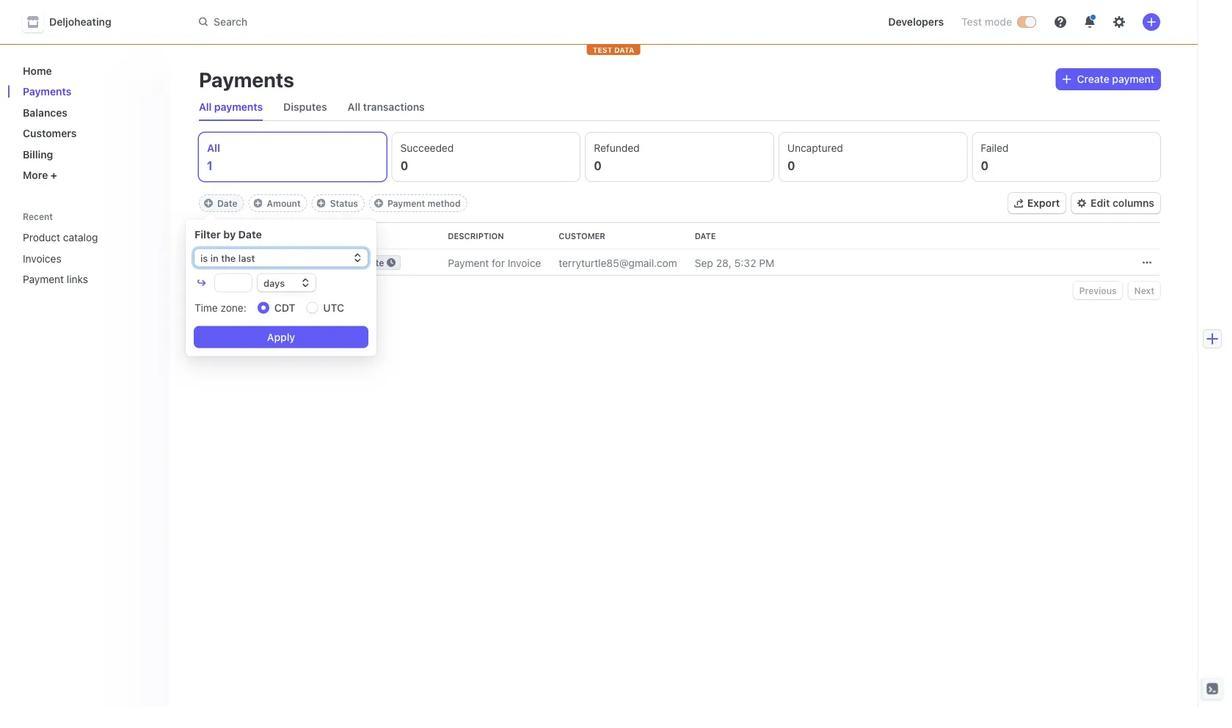 Task type: locate. For each thing, give the bounding box(es) containing it.
all
[[199, 101, 212, 113], [348, 101, 360, 113], [207, 142, 220, 154]]

pm
[[759, 257, 775, 269]]

by
[[223, 228, 236, 240]]

payment inside toolbar
[[388, 198, 425, 208]]

0 inside failed 0
[[981, 159, 989, 173]]

payments link
[[17, 80, 158, 103]]

previous button
[[1074, 282, 1123, 299]]

toolbar
[[199, 195, 467, 212]]

description
[[448, 232, 504, 241]]

payment down description
[[448, 257, 489, 269]]

date up sep
[[695, 232, 716, 241]]

1 horizontal spatial payment
[[388, 198, 425, 208]]

1 vertical spatial tab list
[[199, 133, 1160, 181]]

columns
[[1113, 197, 1155, 209]]

test mode
[[962, 16, 1012, 28]]

disputes link
[[278, 97, 333, 117]]

usd
[[292, 257, 313, 269]]

terryturtle85@gmail.com
[[559, 257, 677, 269]]

payment for payment method
[[388, 198, 425, 208]]

add payment method image
[[374, 199, 383, 208]]

Search text field
[[190, 9, 604, 35]]

payment for payment for invoice
[[448, 257, 489, 269]]

all payments link
[[193, 97, 269, 117]]

all left "payments"
[[199, 101, 212, 113]]

notifications image
[[1084, 16, 1096, 28]]

cdt
[[274, 302, 295, 314]]

developers link
[[882, 10, 950, 34]]

date right by
[[238, 228, 262, 240]]

0 inside refunded 0
[[594, 159, 602, 173]]

2 0 from the left
[[594, 159, 602, 173]]

failed 0
[[981, 142, 1009, 173]]

all down all payments "link" in the left of the page
[[207, 142, 220, 154]]

0 inside uncaptured 0
[[787, 159, 795, 173]]

export button
[[1008, 193, 1066, 214]]

payment inside recent element
[[23, 273, 64, 286]]

toolbar containing date
[[199, 195, 467, 212]]

payment method
[[388, 198, 461, 208]]

invoices
[[23, 253, 61, 265]]

transactions
[[363, 101, 425, 113]]

time zone:
[[195, 302, 246, 314]]

all for payments
[[199, 101, 212, 113]]

recent navigation links element
[[8, 205, 170, 291]]

product catalog
[[23, 232, 98, 244]]

incomplete link
[[331, 250, 448, 276]]

5:32
[[734, 257, 756, 269]]

product
[[23, 232, 60, 244]]

1 0 from the left
[[400, 159, 408, 173]]

3 0 from the left
[[787, 159, 795, 173]]

0 vertical spatial 1
[[207, 159, 213, 173]]

$30.00
[[238, 257, 274, 269]]

2 horizontal spatial payment
[[448, 257, 489, 269]]

payments inside payments link
[[23, 86, 71, 98]]

edit columns button
[[1072, 193, 1160, 214]]

recent
[[23, 212, 53, 222]]

sep 28, 5:32 pm
[[695, 257, 775, 269]]

amount
[[267, 198, 301, 208], [237, 232, 274, 241]]

product catalog link
[[17, 226, 137, 250]]

all inside "link"
[[199, 101, 212, 113]]

None number field
[[215, 274, 252, 292]]

test
[[593, 46, 612, 54]]

payments
[[214, 101, 263, 113]]

0 vertical spatial amount
[[267, 198, 301, 208]]

edit
[[1091, 197, 1110, 209]]

0 horizontal spatial date
[[217, 198, 237, 208]]

deljoheating
[[49, 16, 111, 28]]

zone:
[[221, 302, 246, 314]]

balances
[[23, 106, 68, 119]]

tab list containing 1
[[199, 133, 1160, 181]]

time
[[195, 302, 218, 314]]

filter
[[195, 228, 221, 240]]

1 up time
[[199, 284, 204, 297]]

0 inside succeeded 0
[[400, 159, 408, 173]]

status
[[330, 198, 358, 208]]

uncaptured 0
[[787, 142, 843, 173]]

failed
[[981, 142, 1009, 154]]

amount right by
[[237, 232, 274, 241]]

payment down invoices
[[23, 273, 64, 286]]

all payments
[[199, 101, 263, 113]]

all 1
[[207, 142, 220, 173]]

payment right 'add payment method' icon at the left top of page
[[388, 198, 425, 208]]

0 vertical spatial payment
[[388, 198, 425, 208]]

1 horizontal spatial 1
[[207, 159, 213, 173]]

payment links link
[[17, 268, 137, 291]]

0 down uncaptured on the right top
[[787, 159, 795, 173]]

$30.00 link
[[237, 251, 292, 275]]

0 horizontal spatial 1
[[199, 284, 204, 297]]

payments up "payments"
[[199, 67, 294, 91]]

1 up add date icon
[[207, 159, 213, 173]]

terryturtle85@gmail.com link
[[559, 251, 695, 275]]

payments
[[199, 67, 294, 91], [23, 86, 71, 98]]

1 vertical spatial amount
[[237, 232, 274, 241]]

0 horizontal spatial payments
[[23, 86, 71, 98]]

payment
[[388, 198, 425, 208], [448, 257, 489, 269], [23, 273, 64, 286]]

core navigation links element
[[17, 59, 158, 187]]

0 vertical spatial tab list
[[193, 94, 1160, 121]]

0 down failed at the right top
[[981, 159, 989, 173]]

incomplete
[[336, 258, 384, 268]]

amount right add amount image
[[267, 198, 301, 208]]

create
[[1077, 73, 1110, 85]]

succeeded
[[400, 142, 454, 154]]

2 vertical spatial payment
[[23, 273, 64, 286]]

create payment button
[[1057, 69, 1160, 90]]

add status image
[[317, 199, 326, 208]]

0 horizontal spatial payment
[[23, 273, 64, 286]]

payments up the balances
[[23, 86, 71, 98]]

4 0 from the left
[[981, 159, 989, 173]]

invoice
[[508, 257, 541, 269]]

date right add date icon
[[217, 198, 237, 208]]

1 horizontal spatial payments
[[199, 67, 294, 91]]

0
[[400, 159, 408, 173], [594, 159, 602, 173], [787, 159, 795, 173], [981, 159, 989, 173]]

tab list
[[193, 94, 1160, 121], [199, 133, 1160, 181]]

date
[[217, 198, 237, 208], [238, 228, 262, 240], [695, 232, 716, 241]]

customers
[[23, 127, 77, 139]]

1 vertical spatial payment
[[448, 257, 489, 269]]

filter by date
[[195, 228, 262, 240]]

0 for succeeded 0
[[400, 159, 408, 173]]

deljoheating button
[[23, 12, 126, 32]]

mode
[[985, 16, 1012, 28]]

all left transactions
[[348, 101, 360, 113]]

0 down the refunded
[[594, 159, 602, 173]]

0 down succeeded
[[400, 159, 408, 173]]



Task type: describe. For each thing, give the bounding box(es) containing it.
more +
[[23, 169, 57, 181]]

customers link
[[17, 121, 158, 145]]

billing link
[[17, 142, 158, 166]]

edit columns
[[1091, 197, 1155, 209]]

apply button
[[195, 327, 368, 348]]

0 for failed 0
[[981, 159, 989, 173]]

previous
[[1079, 286, 1117, 296]]

create payment
[[1077, 73, 1155, 85]]

billing
[[23, 148, 53, 160]]

sep 28, 5:32 pm link
[[695, 251, 1137, 275]]

+
[[51, 169, 57, 181]]

all transactions
[[348, 101, 425, 113]]

add date image
[[204, 199, 213, 208]]

links
[[67, 273, 88, 286]]

1 inside all 1
[[207, 159, 213, 173]]

help image
[[1055, 16, 1067, 28]]

1 horizontal spatial date
[[238, 228, 262, 240]]

disputes
[[283, 101, 327, 113]]

Select All checkbox
[[203, 230, 214, 241]]

next
[[1134, 286, 1155, 296]]

Select Item checkbox
[[203, 258, 214, 269]]

add amount image
[[254, 199, 262, 208]]

search
[[214, 16, 247, 28]]

row actions image
[[1143, 258, 1152, 267]]

sep
[[695, 257, 713, 269]]

Search search field
[[190, 9, 604, 35]]

method
[[428, 198, 461, 208]]

next button
[[1129, 282, 1160, 299]]

export
[[1027, 197, 1060, 209]]

all for 1
[[207, 142, 220, 154]]

1 vertical spatial 1
[[199, 284, 204, 297]]

refunded
[[594, 142, 640, 154]]

result
[[207, 284, 233, 297]]

data
[[614, 46, 634, 54]]

apply
[[267, 331, 295, 343]]

payment for invoice link
[[448, 251, 559, 275]]

recent element
[[8, 226, 170, 291]]

succeeded 0
[[400, 142, 454, 173]]

usd link
[[292, 251, 331, 275]]

payment for invoice
[[448, 257, 541, 269]]

balances link
[[17, 101, 158, 124]]

home
[[23, 65, 52, 77]]

for
[[492, 257, 505, 269]]

invoices link
[[17, 247, 137, 270]]

all transactions link
[[342, 97, 431, 117]]

2 horizontal spatial date
[[695, 232, 716, 241]]

test
[[962, 16, 982, 28]]

payment for payment links
[[23, 273, 64, 286]]

all for transactions
[[348, 101, 360, 113]]

home link
[[17, 59, 158, 83]]

refunded 0
[[594, 142, 640, 173]]

1 result
[[199, 284, 233, 297]]

svg image
[[1063, 75, 1071, 84]]

date inside toolbar
[[217, 198, 237, 208]]

28,
[[716, 257, 732, 269]]

test data
[[593, 46, 634, 54]]

0 for uncaptured 0
[[787, 159, 795, 173]]

catalog
[[63, 232, 98, 244]]

developers
[[888, 16, 944, 28]]

more
[[23, 169, 48, 181]]

utc
[[323, 302, 344, 314]]

payment
[[1112, 73, 1155, 85]]

customer
[[559, 232, 605, 241]]

tab list containing all payments
[[193, 94, 1160, 121]]

payment links
[[23, 273, 88, 286]]

0 for refunded 0
[[594, 159, 602, 173]]

settings image
[[1113, 16, 1125, 28]]

uncaptured
[[787, 142, 843, 154]]



Task type: vqa. For each thing, say whether or not it's contained in the screenshot.
refunded
yes



